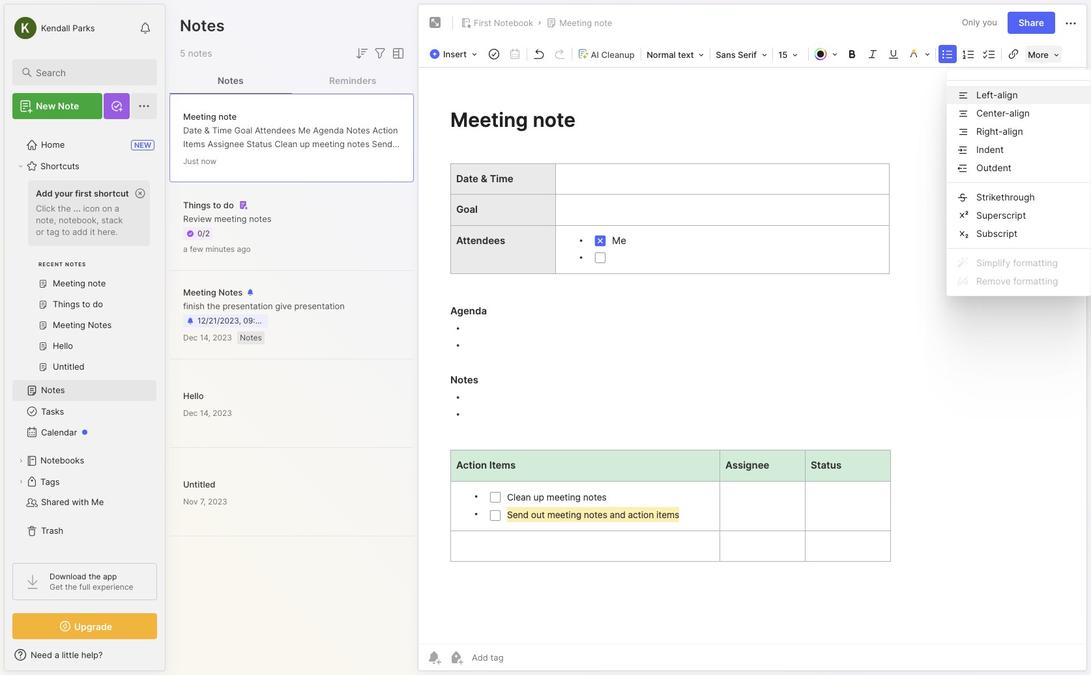 Task type: vqa. For each thing, say whether or not it's contained in the screenshot.
test in the HELLO THIS IS A TEST
no



Task type: locate. For each thing, give the bounding box(es) containing it.
the left ...
[[58, 203, 71, 214]]

click the ...
[[36, 203, 81, 214]]

2 formatting from the top
[[1014, 276, 1058, 287]]

dec down finish
[[183, 333, 198, 343]]

meeting up finish
[[183, 287, 216, 298]]

tree containing home
[[5, 127, 165, 552]]

14, down hello
[[200, 408, 210, 418]]

meeting note inside "button"
[[559, 18, 612, 28]]

align down center-align link
[[1003, 126, 1023, 137]]

with
[[72, 498, 89, 508]]

clean
[[275, 139, 297, 149]]

WHAT'S NEW field
[[5, 645, 165, 666]]

Font color field
[[810, 45, 842, 63]]

meeting
[[312, 139, 345, 149], [199, 152, 231, 163], [214, 214, 247, 224]]

1 vertical spatial note
[[219, 111, 237, 122]]

presentation up 09:00
[[223, 301, 273, 312]]

things to do
[[183, 200, 234, 210]]

note up ai cleanup button
[[594, 18, 612, 28]]

tab list containing notes
[[169, 68, 414, 94]]

to inside icon on a note, notebook, stack or tag to add it here.
[[62, 227, 70, 237]]

me right with
[[91, 498, 104, 508]]

add a reminder image
[[426, 651, 442, 666]]

formatting for remove formatting
[[1014, 276, 1058, 287]]

notes up 'time'
[[218, 75, 244, 86]]

need a little help?
[[31, 651, 103, 661]]

note up 'time'
[[219, 111, 237, 122]]

meeting inside "button"
[[559, 18, 592, 28]]

trash link
[[12, 521, 156, 542]]

expand note image
[[428, 15, 443, 31]]

12/21/2023, 09:00 am
[[198, 316, 280, 326]]

1 horizontal spatial note
[[594, 18, 612, 28]]

the up full
[[89, 572, 101, 582]]

to left do
[[213, 200, 221, 210]]

notes left action
[[346, 125, 370, 135]]

1 vertical spatial dec 14, 2023
[[183, 408, 232, 418]]

0 vertical spatial a
[[115, 203, 119, 214]]

left-align
[[976, 89, 1018, 100]]

superscript
[[976, 210, 1026, 221]]

0 vertical spatial 2023
[[213, 333, 232, 343]]

0 vertical spatial to
[[213, 200, 221, 210]]

experience
[[93, 583, 133, 593]]

remove formatting link
[[947, 272, 1091, 291]]

notes inside date & time goal attendees me agenda notes action items assignee status clean up meeting notes send out meeting notes and action items
[[346, 125, 370, 135]]

status
[[247, 139, 272, 149]]

meeting note up 'ai'
[[559, 18, 612, 28]]

1 horizontal spatial presentation
[[294, 301, 345, 312]]

nov
[[183, 497, 198, 507]]

0 horizontal spatial to
[[62, 227, 70, 237]]

ai cleanup button
[[574, 45, 640, 64]]

1 horizontal spatial meeting note
[[559, 18, 612, 28]]

a left little
[[55, 651, 59, 661]]

1 vertical spatial to
[[62, 227, 70, 237]]

group
[[12, 177, 156, 386]]

am
[[267, 316, 280, 326]]

trash
[[41, 526, 63, 537]]

dec 14, 2023
[[183, 333, 232, 343], [183, 408, 232, 418]]

1 vertical spatial a
[[183, 245, 188, 254]]

hello
[[183, 391, 204, 401]]

left-align link
[[947, 86, 1091, 104]]

subscript
[[976, 228, 1018, 239]]

indent link
[[947, 141, 1091, 159]]

0 vertical spatial me
[[298, 125, 311, 135]]

outdent
[[976, 162, 1012, 173]]

formatting up remove formatting link
[[1013, 257, 1058, 269]]

1 dec from the top
[[183, 333, 198, 343]]

Font size field
[[774, 46, 807, 64]]

undo image
[[530, 45, 548, 63]]

dec 14, 2023 down hello
[[183, 408, 232, 418]]

more actions image
[[1063, 16, 1079, 31]]

attendees
[[255, 125, 296, 135]]

None search field
[[36, 65, 145, 80]]

finish the presentation give presentation
[[183, 301, 345, 312]]

0 vertical spatial formatting
[[1013, 257, 1058, 269]]

tags button
[[12, 472, 156, 493]]

the for finish
[[207, 301, 220, 312]]

get
[[50, 583, 63, 593]]

task image
[[485, 45, 503, 63]]

reminders
[[329, 75, 376, 86]]

stack
[[101, 215, 123, 225]]

simplify formatting
[[976, 257, 1058, 269]]

a
[[115, 203, 119, 214], [183, 245, 188, 254], [55, 651, 59, 661]]

meeting up 'ai'
[[559, 18, 592, 28]]

kendall parks
[[41, 22, 95, 33]]

0 horizontal spatial a
[[55, 651, 59, 661]]

&
[[204, 125, 210, 135]]

it
[[90, 227, 95, 237]]

time
[[212, 125, 232, 135]]

only
[[962, 17, 980, 28]]

0 vertical spatial dec 14, 2023
[[183, 333, 232, 343]]

a inside "field"
[[55, 651, 59, 661]]

notes right recent
[[65, 261, 86, 268]]

notes up ago
[[249, 214, 272, 224]]

align for left-
[[998, 89, 1018, 100]]

strikethrough link
[[947, 188, 1091, 207]]

download
[[50, 572, 86, 582]]

1 vertical spatial meeting
[[183, 111, 216, 122]]

indent
[[976, 144, 1004, 155]]

notes
[[188, 48, 212, 59], [347, 139, 370, 149], [233, 152, 256, 163], [249, 214, 272, 224]]

2 14, from the top
[[200, 408, 210, 418]]

me inside date & time goal attendees me agenda notes action items assignee status clean up meeting notes send out meeting notes and action items
[[298, 125, 311, 135]]

icon on a note, notebook, stack or tag to add it here.
[[36, 203, 123, 237]]

2 horizontal spatial a
[[183, 245, 188, 254]]

notebooks link
[[12, 451, 156, 472]]

0 horizontal spatial me
[[91, 498, 104, 508]]

meeting down assignee
[[199, 152, 231, 163]]

up
[[300, 139, 310, 149]]

the down download
[[65, 583, 77, 593]]

Font family field
[[712, 46, 771, 64]]

0 vertical spatial meeting
[[312, 139, 345, 149]]

1 14, from the top
[[200, 333, 210, 343]]

2 dec 14, 2023 from the top
[[183, 408, 232, 418]]

to right tag
[[62, 227, 70, 237]]

1 vertical spatial formatting
[[1014, 276, 1058, 287]]

right-
[[976, 126, 1003, 137]]

right-align link
[[947, 123, 1091, 141]]

the for click
[[58, 203, 71, 214]]

0 vertical spatial align
[[998, 89, 1018, 100]]

align for center-
[[1010, 108, 1030, 119]]

outdent link
[[947, 159, 1091, 177]]

0 vertical spatial meeting note
[[559, 18, 612, 28]]

note
[[594, 18, 612, 28], [219, 111, 237, 122]]

meeting note up &
[[183, 111, 237, 122]]

tree
[[5, 127, 165, 552]]

action
[[276, 152, 300, 163]]

notes
[[180, 16, 225, 35], [218, 75, 244, 86], [346, 125, 370, 135], [65, 261, 86, 268], [219, 287, 243, 298], [240, 333, 262, 343], [41, 385, 65, 396]]

More actions field
[[1063, 14, 1079, 31]]

Highlight field
[[904, 45, 934, 63]]

0 vertical spatial 14,
[[200, 333, 210, 343]]

1 vertical spatial 2023
[[213, 408, 232, 418]]

dec 14, 2023 down the 12/21/2023,
[[183, 333, 232, 343]]

expand tags image
[[17, 478, 25, 486]]

2 presentation from the left
[[294, 301, 345, 312]]

0 horizontal spatial meeting note
[[183, 111, 237, 122]]

1 dec 14, 2023 from the top
[[183, 333, 232, 343]]

0 horizontal spatial presentation
[[223, 301, 273, 312]]

calendar button
[[12, 422, 156, 443]]

a left few
[[183, 245, 188, 254]]

0 vertical spatial dec
[[183, 333, 198, 343]]

goal
[[234, 125, 252, 135]]

presentation right give
[[294, 301, 345, 312]]

center-align
[[976, 108, 1030, 119]]

insert link image
[[1005, 45, 1023, 63]]

2 vertical spatial 2023
[[208, 497, 227, 507]]

align inside menu item
[[998, 89, 1018, 100]]

15
[[778, 50, 788, 60]]

first
[[474, 18, 492, 28]]

1 formatting from the top
[[1013, 257, 1058, 269]]

5
[[180, 48, 185, 59]]

meeting down agenda
[[312, 139, 345, 149]]

2 dec from the top
[[183, 408, 198, 418]]

group inside main element
[[12, 177, 156, 386]]

14, down the 12/21/2023,
[[200, 333, 210, 343]]

new
[[36, 100, 56, 111]]

1 vertical spatial align
[[1010, 108, 1030, 119]]

notes up 12/21/2023, 09:00 am
[[219, 287, 243, 298]]

date
[[183, 125, 202, 135]]

send
[[372, 139, 393, 149]]

calendar
[[41, 428, 77, 438]]

a few minutes ago
[[183, 245, 251, 254]]

1 horizontal spatial a
[[115, 203, 119, 214]]

0 vertical spatial note
[[594, 18, 612, 28]]

0 horizontal spatial note
[[219, 111, 237, 122]]

superscript link
[[947, 207, 1091, 225]]

group containing add your first shortcut
[[12, 177, 156, 386]]

text
[[678, 50, 694, 60]]

1 horizontal spatial me
[[298, 125, 311, 135]]

a right the on
[[115, 203, 119, 214]]

icon
[[83, 203, 100, 214]]

formatting down simplify formatting link
[[1014, 276, 1058, 287]]

minutes
[[206, 245, 235, 254]]

the
[[58, 203, 71, 214], [207, 301, 220, 312], [89, 572, 101, 582], [65, 583, 77, 593]]

align down left-align menu item
[[1010, 108, 1030, 119]]

action
[[373, 125, 398, 135]]

meeting down do
[[214, 214, 247, 224]]

align up center-align
[[998, 89, 1018, 100]]

tab list
[[169, 68, 414, 94]]

items
[[303, 152, 324, 163]]

2 vertical spatial a
[[55, 651, 59, 661]]

me inside tree
[[91, 498, 104, 508]]

upgrade button
[[12, 614, 157, 640]]

strikethrough
[[976, 192, 1035, 203]]

1 vertical spatial meeting
[[199, 152, 231, 163]]

little
[[62, 651, 79, 661]]

the down meeting notes
[[207, 301, 220, 312]]

the inside group
[[58, 203, 71, 214]]

Search text field
[[36, 66, 145, 79]]

1 vertical spatial dec
[[183, 408, 198, 418]]

2 vertical spatial meeting
[[183, 287, 216, 298]]

align
[[998, 89, 1018, 100], [1010, 108, 1030, 119], [1003, 126, 1023, 137]]

add filters image
[[372, 46, 388, 61]]

me up up
[[298, 125, 311, 135]]

dec down hello
[[183, 408, 198, 418]]

review
[[183, 214, 212, 224]]

sans serif
[[716, 50, 757, 60]]

2 vertical spatial align
[[1003, 126, 1023, 137]]

review meeting notes
[[183, 214, 272, 224]]

1 vertical spatial 14,
[[200, 408, 210, 418]]

help?
[[81, 651, 103, 661]]

notes up tasks
[[41, 385, 65, 396]]

1 vertical spatial me
[[91, 498, 104, 508]]

2023 for untitled
[[208, 497, 227, 507]]

meeting up date at the top left of page
[[183, 111, 216, 122]]

0 vertical spatial meeting
[[559, 18, 592, 28]]



Task type: describe. For each thing, give the bounding box(es) containing it.
right-align
[[976, 126, 1023, 137]]

the for download
[[89, 572, 101, 582]]

bulleted list image
[[939, 45, 957, 63]]

your
[[55, 188, 73, 199]]

a inside icon on a note, notebook, stack or tag to add it here.
[[115, 203, 119, 214]]

checklist image
[[980, 45, 999, 63]]

Account field
[[12, 15, 95, 41]]

shared with me link
[[12, 493, 156, 514]]

download the app get the full experience
[[50, 572, 133, 593]]

or
[[36, 227, 44, 237]]

2023 for hello
[[213, 408, 232, 418]]

notes down status
[[233, 152, 256, 163]]

first notebook button
[[458, 14, 536, 32]]

subscript link
[[947, 225, 1091, 243]]

you
[[983, 17, 997, 28]]

share
[[1019, 17, 1044, 28]]

numbered list image
[[960, 45, 978, 63]]

items
[[183, 139, 205, 149]]

left-align menu item
[[947, 86, 1091, 104]]

add tag image
[[448, 651, 464, 666]]

meeting for finish the presentation give presentation
[[183, 287, 216, 298]]

need
[[31, 651, 52, 661]]

things
[[183, 200, 211, 210]]

expand notebooks image
[[17, 458, 25, 465]]

1 horizontal spatial to
[[213, 200, 221, 210]]

only you
[[962, 17, 997, 28]]

nov 7, 2023
[[183, 497, 227, 507]]

align for right-
[[1003, 126, 1023, 137]]

ago
[[237, 245, 251, 254]]

full
[[79, 583, 90, 593]]

ai cleanup
[[591, 49, 635, 60]]

dropdown list menu
[[947, 75, 1091, 291]]

few
[[190, 245, 203, 254]]

shared with me
[[41, 498, 104, 508]]

untitled
[[183, 479, 215, 490]]

1 presentation from the left
[[223, 301, 273, 312]]

shortcut
[[94, 188, 129, 199]]

more
[[1028, 50, 1049, 60]]

1 vertical spatial meeting note
[[183, 111, 237, 122]]

first
[[75, 188, 92, 199]]

simplify formatting link
[[947, 254, 1091, 272]]

click to collapse image
[[165, 652, 174, 668]]

Add filters field
[[372, 46, 388, 61]]

...
[[73, 203, 81, 214]]

notebook,
[[59, 215, 99, 225]]

notes right 5
[[188, 48, 212, 59]]

none search field inside main element
[[36, 65, 145, 80]]

first notebook
[[474, 18, 533, 28]]

app
[[103, 572, 117, 582]]

add
[[72, 227, 88, 237]]

notes down 09:00
[[240, 333, 262, 343]]

View options field
[[388, 46, 406, 61]]

bold image
[[843, 45, 861, 63]]

notes button
[[169, 68, 292, 94]]

tasks
[[41, 407, 64, 417]]

add
[[36, 188, 53, 199]]

shared
[[41, 498, 69, 508]]

underline image
[[885, 45, 903, 63]]

note window element
[[418, 4, 1087, 675]]

just
[[183, 156, 199, 166]]

More field
[[1024, 46, 1063, 64]]

out
[[183, 152, 196, 163]]

note,
[[36, 215, 56, 225]]

center-
[[976, 108, 1010, 119]]

upgrade
[[74, 622, 112, 633]]

kendall
[[41, 22, 70, 33]]

formatting for simplify formatting
[[1013, 257, 1058, 269]]

Heading level field
[[643, 46, 709, 64]]

reminders button
[[292, 68, 414, 94]]

recent
[[38, 261, 63, 268]]

Add tag field
[[471, 653, 569, 664]]

meeting for date & time goal attendees me agenda notes action items assignee status clean up meeting notes send out meeting notes and action items
[[183, 111, 216, 122]]

notes inside button
[[218, 75, 244, 86]]

tree inside main element
[[5, 127, 165, 552]]

Sort options field
[[354, 46, 370, 61]]

notes left send
[[347, 139, 370, 149]]

just now
[[183, 156, 217, 166]]

italic image
[[864, 45, 882, 63]]

shortcuts button
[[12, 156, 156, 177]]

Insert field
[[426, 45, 484, 63]]

normal text
[[647, 50, 694, 60]]

12/21/2023,
[[198, 316, 241, 326]]

do
[[223, 200, 234, 210]]

note inside "button"
[[594, 18, 612, 28]]

remove
[[976, 276, 1011, 287]]

Note Editor text field
[[418, 67, 1087, 645]]

new note
[[36, 100, 79, 111]]

normal
[[647, 50, 676, 60]]

insert
[[443, 49, 467, 59]]

5 notes
[[180, 48, 212, 59]]

notes up 5 notes on the left of page
[[180, 16, 225, 35]]

and
[[258, 152, 273, 163]]

share button
[[1008, 12, 1055, 34]]

add your first shortcut
[[36, 188, 129, 199]]

center-align link
[[947, 104, 1091, 123]]

2 vertical spatial meeting
[[214, 214, 247, 224]]

0/2
[[198, 229, 210, 238]]

date & time goal attendees me agenda notes action items assignee status clean up meeting notes send out meeting notes and action items
[[183, 125, 398, 163]]

note
[[58, 100, 79, 111]]

give
[[275, 301, 292, 312]]

shortcuts
[[40, 161, 79, 171]]

cleanup
[[601, 49, 635, 60]]

remove formatting
[[976, 276, 1058, 287]]

main element
[[0, 0, 169, 676]]



